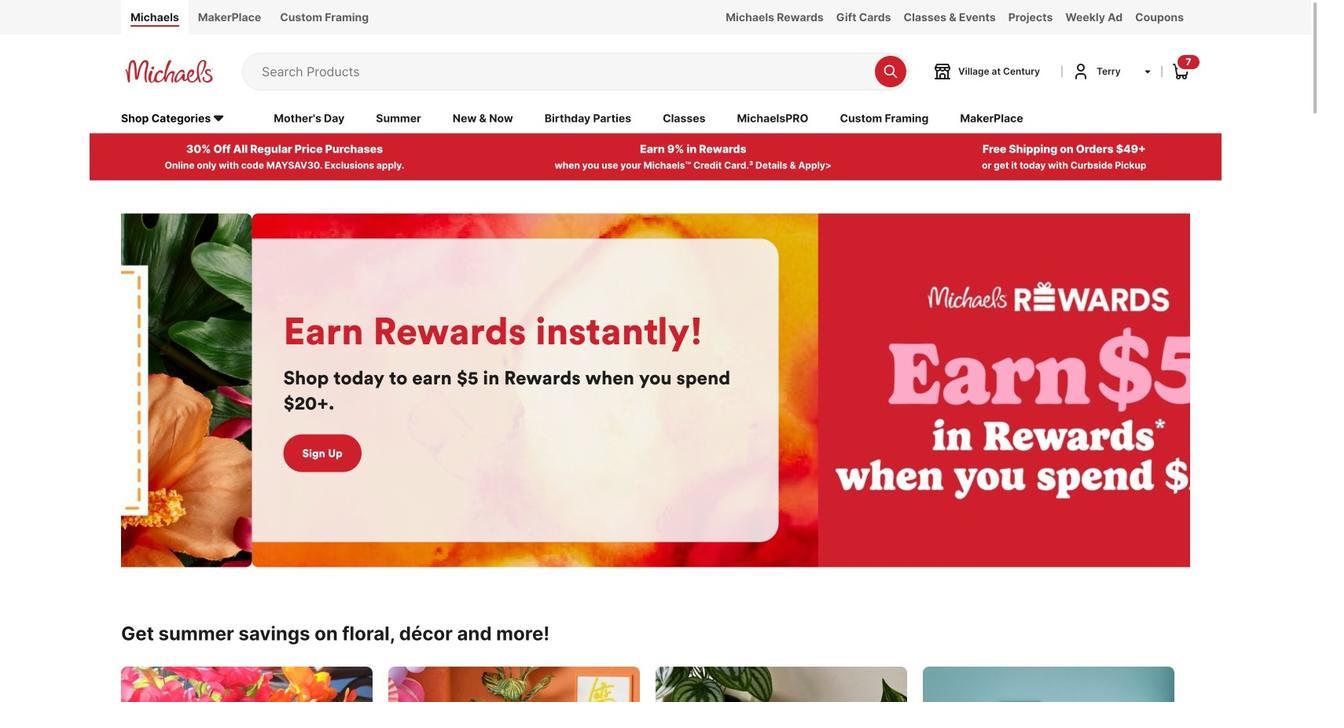 Task type: locate. For each thing, give the bounding box(es) containing it.
earn $5 in rewards when you spend $20+ image
[[208, 214, 1277, 568]]

pink and orange themed balloons and party décor image
[[388, 667, 640, 702]]

orange and pink florals image
[[121, 667, 373, 702]]



Task type: vqa. For each thing, say whether or not it's contained in the screenshot.
Plaza related to Styertowne Plaza
no



Task type: describe. For each thing, give the bounding box(es) containing it.
online only: 30% off all regular price purchases with floral background image
[[0, 214, 208, 568]]

Search Input field
[[262, 53, 867, 90]]

search button image
[[883, 64, 899, 79]]

wood butterfly plant stand image
[[656, 667, 908, 702]]

gallery wall of frames on teal wall image
[[923, 667, 1175, 702]]



